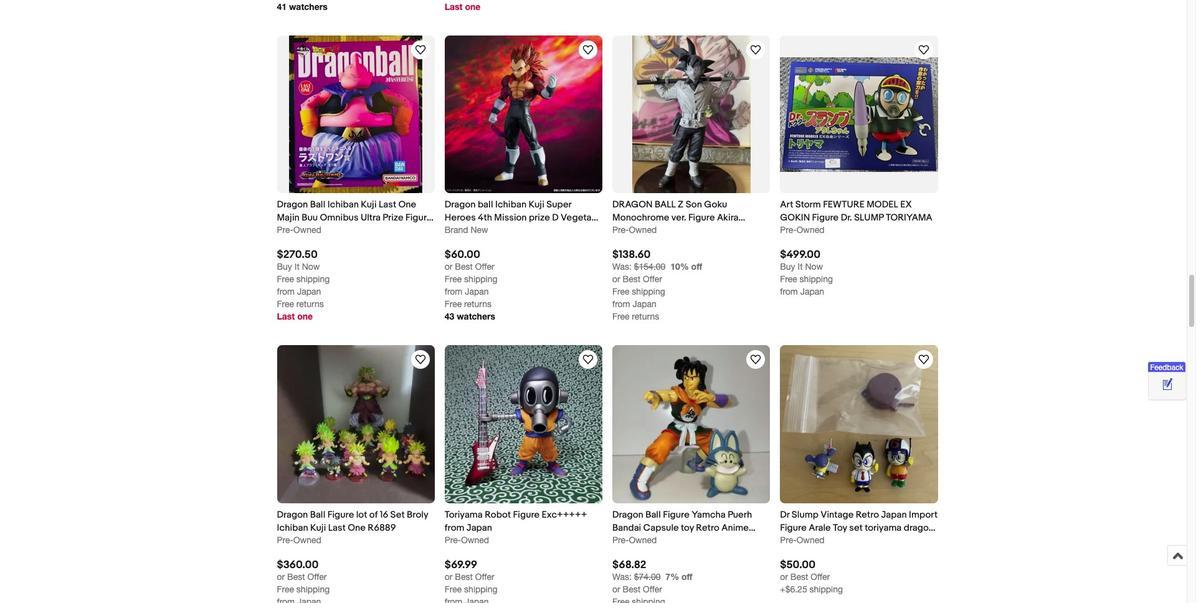 Task type: locate. For each thing, give the bounding box(es) containing it.
free inside $499.00 buy it now free shipping from japan
[[780, 274, 797, 284]]

offer down $50.00
[[811, 572, 830, 582]]

off for $138.60
[[691, 261, 702, 272]]

off inside $138.60 was: $154.00 10% off or best offer free shipping from japan free returns
[[691, 261, 702, 272]]

japan up toriyama
[[881, 509, 907, 521]]

watch toriyama robot figure exc+++++ from japan image
[[581, 352, 596, 367]]

$60.00
[[445, 249, 480, 261]]

toriyama inside dragon ball z son goku monochrome ver. figure akira toriyama anime doll
[[612, 225, 651, 237]]

returns inside $60.00 or best offer free shipping from japan free returns 43 watchers
[[464, 299, 492, 309]]

or inside $60.00 or best offer free shipping from japan free returns 43 watchers
[[445, 262, 453, 272]]

it down the $270.50
[[295, 262, 300, 272]]

dragon
[[612, 199, 653, 211]]

watchers right 43
[[457, 311, 495, 322]]

shipping inside $69.99 or best offer free shipping
[[464, 584, 498, 594]]

offer inside $69.99 or best offer free shipping
[[475, 572, 495, 582]]

buy for $499.00
[[780, 262, 795, 272]]

None text field
[[612, 262, 666, 272], [612, 572, 661, 582], [612, 262, 666, 272], [612, 572, 661, 582]]

owned down monochrome
[[629, 225, 657, 235]]

kuji up "ultra"
[[361, 199, 377, 211]]

now
[[302, 262, 320, 272], [805, 262, 823, 272]]

japan down majin
[[277, 225, 303, 237]]

figure inside 'dragon ball figure lot of 16 set broly ichiban kuji last one r6889 pre-owned'
[[328, 509, 354, 521]]

or
[[445, 262, 453, 272], [612, 274, 620, 284], [277, 572, 285, 582], [445, 572, 453, 582], [780, 572, 788, 582], [612, 584, 620, 594]]

now for $499.00
[[805, 262, 823, 272]]

ball for $270.50
[[310, 199, 325, 211]]

retro down the yamcha
[[696, 522, 720, 534]]

owned up $69.99
[[461, 535, 489, 545]]

it inside $499.00 buy it now free shipping from japan
[[798, 262, 803, 272]]

$270.50
[[277, 249, 318, 261]]

owned up $360.00
[[293, 535, 321, 545]]

1 vertical spatial retro
[[696, 522, 720, 534]]

toriyama inside toriyama robot figure exc+++++ from japan pre-owned
[[445, 509, 483, 521]]

toriyama
[[612, 225, 651, 237], [445, 509, 483, 521], [612, 535, 651, 547]]

free
[[277, 274, 294, 284], [445, 274, 462, 284], [780, 274, 797, 284], [612, 287, 630, 297], [277, 299, 294, 309], [445, 299, 462, 309], [612, 312, 630, 322], [277, 584, 294, 594], [445, 584, 462, 594]]

figure inside dragon ball z son goku monochrome ver. figure akira toriyama anime doll
[[688, 212, 715, 224]]

buy down $499.00
[[780, 262, 795, 272]]

dragon inside dragon ball figure yamcha puerh bandai capsule toy retro anime toriyama  lot 2
[[612, 509, 644, 521]]

offer
[[475, 262, 495, 272], [643, 274, 662, 284], [307, 572, 327, 582], [475, 572, 495, 582], [811, 572, 830, 582], [643, 584, 662, 594]]

dragon inside dragon ball ichiban kuji last one majin buu omnibus ultra prize figure japan
[[277, 199, 308, 211]]

buy down the $270.50
[[277, 262, 292, 272]]

best inside $60.00 or best offer free shipping from japan free returns 43 watchers
[[455, 262, 473, 272]]

pre-owned down arale
[[780, 535, 825, 545]]

offer down $69.99
[[475, 572, 495, 582]]

$60.00 or best offer free shipping from japan free returns 43 watchers
[[445, 249, 498, 322]]

or for $50.00
[[780, 572, 788, 582]]

0 horizontal spatial buy
[[277, 262, 292, 272]]

off right 7%
[[682, 571, 693, 582]]

japan inside $60.00 or best offer free shipping from japan free returns 43 watchers
[[465, 287, 489, 297]]

ichiban up mission
[[495, 199, 527, 211]]

best inside '$50.00 or best offer +$6.25 shipping'
[[791, 572, 808, 582]]

0 horizontal spatial anime
[[653, 225, 680, 237]]

2 was: from the top
[[612, 572, 632, 582]]

0 horizontal spatial one
[[348, 522, 366, 534]]

it inside $270.50 buy it now free shipping from japan free returns last one
[[295, 262, 300, 272]]

offer down $360.00
[[307, 572, 327, 582]]

0 horizontal spatial retro
[[696, 522, 720, 534]]

ball left "lot"
[[310, 509, 325, 521]]

pre-owned
[[277, 225, 321, 235], [612, 225, 657, 235], [612, 535, 657, 545], [780, 535, 825, 545]]

$360.00 or best offer free shipping
[[277, 559, 330, 594]]

one up prize
[[398, 199, 416, 211]]

shipping inside $138.60 was: $154.00 10% off or best offer free shipping from japan free returns
[[632, 287, 665, 297]]

1 horizontal spatial watchers
[[457, 311, 495, 322]]

1 horizontal spatial ichiban
[[328, 199, 359, 211]]

best inside $69.99 or best offer free shipping
[[455, 572, 473, 582]]

shipping inside $270.50 buy it now free shipping from japan free returns last one
[[297, 274, 330, 284]]

kuji up $360.00
[[310, 522, 326, 534]]

ball up $50.00
[[780, 535, 796, 547]]

$50.00
[[780, 559, 816, 571]]

1 vertical spatial ball
[[780, 535, 796, 547]]

retro
[[856, 509, 879, 521], [696, 522, 720, 534]]

it for $270.50
[[295, 262, 300, 272]]

off right 10%
[[691, 261, 702, 272]]

2 horizontal spatial returns
[[632, 312, 659, 322]]

shipping inside '$50.00 or best offer +$6.25 shipping'
[[810, 584, 843, 594]]

best inside $68.82 was: $74.00 7% off or best offer
[[623, 584, 641, 594]]

shipping right +$6.25
[[810, 584, 843, 594]]

japan inside $138.60 was: $154.00 10% off or best offer free shipping from japan free returns
[[633, 299, 657, 309]]

ichiban inside dragon ball ichiban kuji last one majin buu omnibus ultra prize figure japan
[[328, 199, 359, 211]]

super
[[547, 199, 572, 211]]

4th
[[478, 212, 492, 224]]

pre- down gokin
[[780, 225, 797, 235]]

watch dragon ball ichiban kuji last one majin buu omnibus ultra prize figure japan image
[[413, 42, 428, 57]]

was: inside $68.82 was: $74.00 7% off or best offer
[[612, 572, 632, 582]]

son
[[686, 199, 702, 211]]

pre- down monochrome
[[612, 225, 629, 235]]

ichiban inside dragon ball ichiban kuji super heroes 4th mission prize d vegeta zeno figure new
[[495, 199, 527, 211]]

toriyama robot figure exc+++++ from japan pre-owned
[[445, 509, 587, 545]]

retro up set
[[856, 509, 879, 521]]

from inside $60.00 or best offer free shipping from japan free returns 43 watchers
[[445, 287, 463, 297]]

0 vertical spatial ball
[[478, 199, 493, 211]]

shipping inside $360.00 or best offer free shipping
[[297, 584, 330, 594]]

returns inside $270.50 buy it now free shipping from japan free returns last one
[[297, 299, 324, 309]]

2 buy from the left
[[780, 262, 795, 272]]

import
[[909, 509, 938, 521]]

buy inside $499.00 buy it now free shipping from japan
[[780, 262, 795, 272]]

shipping inside $60.00 or best offer free shipping from japan free returns 43 watchers
[[464, 274, 498, 284]]

pre- up $360.00
[[277, 535, 293, 545]]

japan down $154.00
[[633, 299, 657, 309]]

0 horizontal spatial ichiban
[[277, 522, 308, 534]]

figure right prize
[[406, 212, 432, 224]]

pre-owned down bandai
[[612, 535, 657, 545]]

ball inside the dr slump vintage retro japan import figure arale toy set toriyama dragon ball
[[780, 535, 796, 547]]

ichiban for $270.50
[[328, 199, 359, 211]]

0 horizontal spatial now
[[302, 262, 320, 272]]

best down $60.00
[[455, 262, 473, 272]]

0 vertical spatial anime
[[653, 225, 680, 237]]

dragon ball ichiban kuji last one majin buu omnibus ultra prize figure japan link
[[277, 198, 435, 237]]

dragon ball ichiban kuji super heroes 4th mission prize d vegeta zeno figure new
[[445, 199, 592, 237]]

offer inside $360.00 or best offer free shipping
[[307, 572, 327, 582]]

japan down robot
[[467, 522, 492, 534]]

pre- down bandai
[[612, 535, 629, 545]]

watch dragon ball z son goku monochrome ver. figure akira toriyama anime doll image
[[748, 42, 763, 57]]

watch dragon ball figure yamcha puerh bandai capsule toy retro anime toriyama  lot 2 image
[[748, 352, 763, 367]]

1 horizontal spatial one
[[465, 1, 481, 12]]

2 horizontal spatial kuji
[[529, 199, 544, 211]]

dragon up majin
[[277, 199, 308, 211]]

offer down $154.00
[[643, 274, 662, 284]]

0 horizontal spatial it
[[295, 262, 300, 272]]

watch art storm fewture model ex gokin figure dr. slump toriyama image
[[916, 42, 931, 57]]

toriyama left robot
[[445, 509, 483, 521]]

best
[[455, 262, 473, 272], [623, 274, 641, 284], [287, 572, 305, 582], [455, 572, 473, 582], [791, 572, 808, 582], [623, 584, 641, 594]]

it for $499.00
[[798, 262, 803, 272]]

1 horizontal spatial kuji
[[361, 199, 377, 211]]

best for $50.00
[[791, 572, 808, 582]]

1 it from the left
[[295, 262, 300, 272]]

1 vertical spatial was:
[[612, 572, 632, 582]]

shipping for $270.50
[[297, 274, 330, 284]]

vintage
[[821, 509, 854, 521]]

ichiban up $360.00
[[277, 522, 308, 534]]

1 horizontal spatial ball
[[780, 535, 796, 547]]

kuji inside dragon ball ichiban kuji last one majin buu omnibus ultra prize figure japan
[[361, 199, 377, 211]]

returns down $154.00
[[632, 312, 659, 322]]

0 vertical spatial was:
[[612, 262, 632, 272]]

returns inside $138.60 was: $154.00 10% off or best offer free shipping from japan free returns
[[632, 312, 659, 322]]

1 horizontal spatial it
[[798, 262, 803, 272]]

best down $154.00
[[623, 274, 641, 284]]

figure down 'son'
[[688, 212, 715, 224]]

from down $499.00
[[780, 287, 798, 297]]

16
[[380, 509, 388, 521]]

best inside $360.00 or best offer free shipping
[[287, 572, 305, 582]]

omnibus
[[320, 212, 359, 224]]

was: down $68.82 at the bottom right of page
[[612, 572, 632, 582]]

one
[[398, 199, 416, 211], [348, 522, 366, 534]]

0 horizontal spatial kuji
[[310, 522, 326, 534]]

shipping down $154.00
[[632, 287, 665, 297]]

ball inside dragon ball ichiban kuji last one majin buu omnibus ultra prize figure japan
[[310, 199, 325, 211]]

or down $68.82 at the bottom right of page
[[612, 584, 620, 594]]

returns down $60.00
[[464, 299, 492, 309]]

dr slump vintage retro japan import figure arale toy set toriyama dragon ball image
[[780, 345, 938, 503]]

figure inside dragon ball figure yamcha puerh bandai capsule toy retro anime toriyama  lot 2
[[663, 509, 690, 521]]

ball up buu
[[310, 199, 325, 211]]

0 vertical spatial retro
[[856, 509, 879, 521]]

watchers
[[289, 1, 328, 12], [457, 311, 495, 322]]

1 horizontal spatial retro
[[856, 509, 879, 521]]

ball up 4th
[[478, 199, 493, 211]]

one down "lot"
[[348, 522, 366, 534]]

dragon ball figure yamcha puerh bandai capsule toy retro anime toriyama  lot 2 image
[[612, 345, 770, 503]]

7%
[[666, 571, 679, 582]]

anime down ver.
[[653, 225, 680, 237]]

japan inside $499.00 buy it now free shipping from japan
[[800, 287, 824, 297]]

one inside $270.50 buy it now free shipping from japan free returns last one
[[297, 311, 313, 322]]

akira
[[717, 212, 739, 224]]

0 vertical spatial one
[[398, 199, 416, 211]]

ball for $68.82
[[646, 509, 661, 521]]

pre-owned for $50.00
[[780, 535, 825, 545]]

majin
[[277, 212, 300, 224]]

free inside $69.99 or best offer free shipping
[[445, 584, 462, 594]]

dragon up heroes
[[445, 199, 476, 211]]

offer inside $138.60 was: $154.00 10% off or best offer free shipping from japan free returns
[[643, 274, 662, 284]]

doll
[[682, 225, 699, 237]]

or down $138.60
[[612, 274, 620, 284]]

it
[[295, 262, 300, 272], [798, 262, 803, 272]]

anime down puerh at the bottom of the page
[[722, 522, 749, 534]]

now for $270.50
[[302, 262, 320, 272]]

kuji for $60.00
[[529, 199, 544, 211]]

pre- down the dr
[[780, 535, 797, 545]]

1 horizontal spatial returns
[[464, 299, 492, 309]]

lot
[[653, 535, 666, 547]]

kuji inside dragon ball ichiban kuji super heroes 4th mission prize d vegeta zeno figure new
[[529, 199, 544, 211]]

best down $69.99
[[455, 572, 473, 582]]

last one
[[445, 1, 481, 12]]

yamcha
[[692, 509, 726, 521]]

japan down $60.00
[[465, 287, 489, 297]]

or inside '$50.00 or best offer +$6.25 shipping'
[[780, 572, 788, 582]]

japan
[[277, 225, 303, 237], [297, 287, 321, 297], [465, 287, 489, 297], [800, 287, 824, 297], [633, 299, 657, 309], [881, 509, 907, 521], [467, 522, 492, 534]]

from inside $499.00 buy it now free shipping from japan
[[780, 287, 798, 297]]

pre-owned for $138.60
[[612, 225, 657, 235]]

offer down $74.00
[[643, 584, 662, 594]]

shipping down the $270.50
[[297, 274, 330, 284]]

1 vertical spatial off
[[682, 571, 693, 582]]

now inside $270.50 buy it now free shipping from japan free returns last one
[[302, 262, 320, 272]]

from down $138.60
[[612, 299, 630, 309]]

last
[[445, 1, 463, 12], [379, 199, 396, 211], [277, 311, 295, 322], [328, 522, 346, 534]]

or down $69.99
[[445, 572, 453, 582]]

1 vertical spatial one
[[297, 311, 313, 322]]

owned inside 'dragon ball figure lot of 16 set broly ichiban kuji last one r6889 pre-owned'
[[293, 535, 321, 545]]

offer inside '$50.00 or best offer +$6.25 shipping'
[[811, 572, 830, 582]]

dragon ball ichiban kuji super heroes 4th mission prize d vegeta zeno figure new heading
[[445, 199, 598, 237]]

dragon ball ichiban kuji last one majin buu omnibus ultra prize figure japan heading
[[277, 199, 434, 237]]

best down $360.00
[[287, 572, 305, 582]]

dragon up $360.00
[[277, 509, 308, 521]]

41
[[277, 1, 287, 12]]

0 horizontal spatial one
[[297, 311, 313, 322]]

pre-owned down monochrome
[[612, 225, 657, 235]]

best for $69.99
[[455, 572, 473, 582]]

from down the $270.50
[[277, 287, 295, 297]]

dragon ball figure yamcha puerh bandai capsule toy retro anime toriyama  lot 2 heading
[[612, 509, 756, 547]]

dragon ball figure lot of 16 set broly ichiban kuji last one r6889 link
[[277, 508, 435, 534]]

off
[[691, 261, 702, 272], [682, 571, 693, 582]]

dragon ball ichiban kuji super heroes 4th mission prize d vegeta zeno figure new image
[[445, 35, 603, 193]]

japan down $499.00
[[800, 287, 824, 297]]

was: down $138.60
[[612, 262, 632, 272]]

figure down the dr
[[780, 522, 807, 534]]

0 horizontal spatial returns
[[297, 299, 324, 309]]

toriyama robot figure exc+++++ from japan image
[[445, 345, 603, 503]]

anime inside dragon ball z son goku monochrome ver. figure akira toriyama anime doll
[[653, 225, 680, 237]]

0 vertical spatial watchers
[[289, 1, 328, 12]]

pre- up $69.99
[[445, 535, 461, 545]]

returns
[[297, 299, 324, 309], [464, 299, 492, 309], [632, 312, 659, 322]]

now down $499.00
[[805, 262, 823, 272]]

off inside $68.82 was: $74.00 7% off or best offer
[[682, 571, 693, 582]]

figure up toy
[[663, 509, 690, 521]]

dragon up bandai
[[612, 509, 644, 521]]

owned down gokin
[[797, 225, 825, 235]]

1 vertical spatial one
[[348, 522, 366, 534]]

owned down arale
[[797, 535, 825, 545]]

1 vertical spatial watchers
[[457, 311, 495, 322]]

dragon inside dragon ball ichiban kuji super heroes 4th mission prize d vegeta zeno figure new
[[445, 199, 476, 211]]

buy inside $270.50 buy it now free shipping from japan free returns last one
[[277, 262, 292, 272]]

offer for $60.00
[[475, 262, 495, 272]]

2 now from the left
[[805, 262, 823, 272]]

1 vertical spatial anime
[[722, 522, 749, 534]]

shipping down $60.00
[[464, 274, 498, 284]]

zeno
[[445, 225, 466, 237]]

it down $499.00
[[798, 262, 803, 272]]

2 horizontal spatial ichiban
[[495, 199, 527, 211]]

watch dragon ball figure lot of 16 set broly ichiban kuji last one r6889 image
[[413, 352, 428, 367]]

1 vertical spatial toriyama
[[445, 509, 483, 521]]

0 horizontal spatial ball
[[478, 199, 493, 211]]

figure
[[406, 212, 432, 224], [688, 212, 715, 224], [812, 212, 839, 224], [328, 509, 354, 521], [513, 509, 540, 521], [663, 509, 690, 521], [780, 522, 807, 534]]

or up +$6.25
[[780, 572, 788, 582]]

shipping down $360.00
[[297, 584, 330, 594]]

ichiban up omnibus
[[328, 199, 359, 211]]

offer down $60.00
[[475, 262, 495, 272]]

2 vertical spatial toriyama
[[612, 535, 651, 547]]

best down $74.00
[[623, 584, 641, 594]]

from inside $270.50 buy it now free shipping from japan free returns last one
[[277, 287, 295, 297]]

figure right robot
[[513, 509, 540, 521]]

or inside $68.82 was: $74.00 7% off or best offer
[[612, 584, 620, 594]]

from inside toriyama robot figure exc+++++ from japan pre-owned
[[445, 522, 465, 534]]

now down the $270.50
[[302, 262, 320, 272]]

1 buy from the left
[[277, 262, 292, 272]]

model
[[867, 199, 898, 211]]

buy for $270.50
[[277, 262, 292, 272]]

art
[[780, 199, 793, 211]]

or down $60.00
[[445, 262, 453, 272]]

2 it from the left
[[798, 262, 803, 272]]

1 horizontal spatial now
[[805, 262, 823, 272]]

dragon
[[904, 522, 934, 534]]

returns down the $270.50
[[297, 299, 324, 309]]

best for $60.00
[[455, 262, 473, 272]]

watchers right 41
[[289, 1, 328, 12]]

now inside $499.00 buy it now free shipping from japan
[[805, 262, 823, 272]]

pre-owned down buu
[[277, 225, 321, 235]]

shipping for $69.99
[[464, 584, 498, 594]]

from up $69.99
[[445, 522, 465, 534]]

owned
[[293, 225, 321, 235], [629, 225, 657, 235], [797, 225, 825, 235], [293, 535, 321, 545], [461, 535, 489, 545], [629, 535, 657, 545], [797, 535, 825, 545]]

from
[[277, 287, 295, 297], [445, 287, 463, 297], [780, 287, 798, 297], [612, 299, 630, 309], [445, 522, 465, 534]]

shipping down $69.99
[[464, 584, 498, 594]]

1 now from the left
[[302, 262, 320, 272]]

brand new
[[445, 225, 488, 235]]

1 was: from the top
[[612, 262, 632, 272]]

ball
[[478, 199, 493, 211], [780, 535, 796, 547]]

shipping inside $499.00 buy it now free shipping from japan
[[800, 274, 833, 284]]

was: inside $138.60 was: $154.00 10% off or best offer free shipping from japan free returns
[[612, 262, 632, 272]]

was:
[[612, 262, 632, 272], [612, 572, 632, 582]]

figure left "lot"
[[328, 509, 354, 521]]

or down $360.00
[[277, 572, 285, 582]]

best for $360.00
[[287, 572, 305, 582]]

0 vertical spatial off
[[691, 261, 702, 272]]

from up 43
[[445, 287, 463, 297]]

dragon ball z son goku monochrome ver. figure akira toriyama anime doll
[[612, 199, 739, 237]]

pre- inside 'dragon ball figure lot of 16 set broly ichiban kuji last one r6889 pre-owned'
[[277, 535, 293, 545]]

watchers inside $60.00 or best offer free shipping from japan free returns 43 watchers
[[457, 311, 495, 322]]

0 horizontal spatial watchers
[[289, 1, 328, 12]]

kuji up prize
[[529, 199, 544, 211]]

toriyama down monochrome
[[612, 225, 651, 237]]

figure left dr.
[[812, 212, 839, 224]]

ball up capsule
[[646, 509, 661, 521]]

0 vertical spatial toriyama
[[612, 225, 651, 237]]

or inside $360.00 or best offer free shipping
[[277, 572, 285, 582]]

retro inside the dr slump vintage retro japan import figure arale toy set toriyama dragon ball
[[856, 509, 879, 521]]

owned inside art storm fewture model ex gokin figure dr. slump toriyama pre-owned
[[797, 225, 825, 235]]

japan down the $270.50
[[297, 287, 321, 297]]

1 horizontal spatial buy
[[780, 262, 795, 272]]

last inside $270.50 buy it now free shipping from japan free returns last one
[[277, 311, 295, 322]]

toriyama down bandai
[[612, 535, 651, 547]]

offer inside $60.00 or best offer free shipping from japan free returns 43 watchers
[[475, 262, 495, 272]]

1 horizontal spatial anime
[[722, 522, 749, 534]]

figure inside toriyama robot figure exc+++++ from japan pre-owned
[[513, 509, 540, 521]]

ball inside dragon ball figure yamcha puerh bandai capsule toy retro anime toriyama  lot 2
[[646, 509, 661, 521]]

one
[[465, 1, 481, 12], [297, 311, 313, 322]]

or inside $69.99 or best offer free shipping
[[445, 572, 453, 582]]

best down $50.00
[[791, 572, 808, 582]]

returns for $60.00
[[464, 299, 492, 309]]

best inside $138.60 was: $154.00 10% off or best offer free shipping from japan free returns
[[623, 274, 641, 284]]

off for $68.82
[[682, 571, 693, 582]]

toriyama robot figure exc+++++ from japan link
[[445, 508, 603, 534]]

1 horizontal spatial one
[[398, 199, 416, 211]]

dragon
[[277, 199, 308, 211], [445, 199, 476, 211], [277, 509, 308, 521], [612, 509, 644, 521]]



Task type: vqa. For each thing, say whether or not it's contained in the screenshot.
Get the help you need from our automated assistant, or contact an agent.
no



Task type: describe. For each thing, give the bounding box(es) containing it.
figure inside dragon ball ichiban kuji last one majin buu omnibus ultra prize figure japan
[[406, 212, 432, 224]]

storm
[[796, 199, 821, 211]]

japan inside $270.50 buy it now free shipping from japan free returns last one
[[297, 287, 321, 297]]

dragon ball z son goku monochrome ver. figure akira toriyama anime doll image
[[632, 35, 751, 193]]

of
[[369, 509, 378, 521]]

one inside 'dragon ball figure lot of 16 set broly ichiban kuji last one r6889 pre-owned'
[[348, 522, 366, 534]]

$499.00
[[780, 249, 821, 261]]

japan inside the dr slump vintage retro japan import figure arale toy set toriyama dragon ball
[[881, 509, 907, 521]]

dr slump vintage retro japan import figure arale toy set toriyama dragon ball heading
[[780, 509, 938, 547]]

figure inside art storm fewture model ex gokin figure dr. slump toriyama pre-owned
[[812, 212, 839, 224]]

one inside dragon ball ichiban kuji last one majin buu omnibus ultra prize figure japan
[[398, 199, 416, 211]]

43
[[445, 311, 454, 322]]

owned down buu
[[293, 225, 321, 235]]

or for $60.00
[[445, 262, 453, 272]]

prize
[[529, 212, 550, 224]]

offer inside $68.82 was: $74.00 7% off or best offer
[[643, 584, 662, 594]]

pre- inside toriyama robot figure exc+++++ from japan pre-owned
[[445, 535, 461, 545]]

pre-owned for $270.50
[[277, 225, 321, 235]]

toy
[[681, 522, 694, 534]]

2
[[668, 535, 673, 547]]

anime inside dragon ball figure yamcha puerh bandai capsule toy retro anime toriyama  lot 2
[[722, 522, 749, 534]]

puerh
[[728, 509, 752, 521]]

dragon ball figure yamcha puerh bandai capsule toy retro anime toriyama  lot 2 link
[[612, 508, 770, 547]]

slump
[[854, 212, 884, 224]]

from for $499.00
[[780, 287, 798, 297]]

dragon ball z son goku monochrome ver. figure akira toriyama anime doll heading
[[612, 199, 745, 237]]

goku
[[704, 199, 727, 211]]

brand
[[445, 225, 468, 235]]

ichiban for $60.00
[[495, 199, 527, 211]]

dragon ball figure yamcha puerh bandai capsule toy retro anime toriyama  lot 2
[[612, 509, 752, 547]]

dragon ball figure lot of 16 set broly ichiban kuji last one r6889 pre-owned
[[277, 509, 428, 545]]

ver.
[[672, 212, 686, 224]]

dragon inside 'dragon ball figure lot of 16 set broly ichiban kuji last one r6889 pre-owned'
[[277, 509, 308, 521]]

free inside $360.00 or best offer free shipping
[[277, 584, 294, 594]]

set
[[390, 509, 405, 521]]

feedback
[[1150, 363, 1184, 372]]

exc+++++
[[542, 509, 587, 521]]

$360.00
[[277, 559, 319, 571]]

shipping for $499.00
[[800, 274, 833, 284]]

or for $69.99
[[445, 572, 453, 582]]

$50.00 or best offer +$6.25 shipping
[[780, 559, 843, 594]]

buu
[[302, 212, 318, 224]]

dr
[[780, 509, 790, 521]]

watch dr slump vintage retro japan import figure arale toy set toriyama dragon ball image
[[916, 352, 931, 367]]

art storm fewture model ex gokin figure dr. slump toriyama image
[[780, 57, 938, 172]]

ball inside 'dragon ball figure lot of 16 set broly ichiban kuji last one r6889 pre-owned'
[[310, 509, 325, 521]]

dragon ball ichiban kuji last one majin buu omnibus ultra prize figure japan
[[277, 199, 432, 237]]

ex
[[900, 199, 912, 211]]

$68.82
[[612, 559, 646, 571]]

dragon ball ichiban kuji super heroes 4th mission prize d vegeta zeno figure new link
[[445, 198, 603, 237]]

dr.
[[841, 212, 852, 224]]

was: for $68.82
[[612, 572, 632, 582]]

figure
[[468, 225, 493, 237]]

new
[[495, 225, 516, 237]]

monochrome
[[612, 212, 670, 224]]

figure inside the dr slump vintage retro japan import figure arale toy set toriyama dragon ball
[[780, 522, 807, 534]]

dragon ball z son goku monochrome ver. figure akira toriyama anime doll link
[[612, 198, 770, 237]]

kuji inside 'dragon ball figure lot of 16 set broly ichiban kuji last one r6889 pre-owned'
[[310, 522, 326, 534]]

dragon for $60.00
[[445, 199, 476, 211]]

owned inside toriyama robot figure exc+++++ from japan pre-owned
[[461, 535, 489, 545]]

from for $60.00
[[445, 287, 463, 297]]

gokin
[[780, 212, 810, 224]]

offer for $50.00
[[811, 572, 830, 582]]

heroes
[[445, 212, 476, 224]]

japan inside toriyama robot figure exc+++++ from japan pre-owned
[[467, 522, 492, 534]]

10%
[[671, 261, 689, 272]]

capsule
[[643, 522, 679, 534]]

last inside 'dragon ball figure lot of 16 set broly ichiban kuji last one r6889 pre-owned'
[[328, 522, 346, 534]]

or inside $138.60 was: $154.00 10% off or best offer free shipping from japan free returns
[[612, 274, 620, 284]]

dr slump vintage retro japan import figure arale toy set toriyama dragon ball
[[780, 509, 938, 547]]

z
[[678, 199, 684, 211]]

$69.99
[[445, 559, 477, 571]]

new
[[471, 225, 488, 235]]

art storm fewture model ex gokin figure dr. slump toriyama link
[[780, 198, 938, 224]]

retro inside dragon ball figure yamcha puerh bandai capsule toy retro anime toriyama  lot 2
[[696, 522, 720, 534]]

prize
[[383, 212, 404, 224]]

$499.00 buy it now free shipping from japan
[[780, 249, 833, 297]]

$270.50 buy it now free shipping from japan free returns last one
[[277, 249, 330, 322]]

r6889
[[368, 522, 396, 534]]

toriyama
[[865, 522, 902, 534]]

ultra
[[361, 212, 381, 224]]

$74.00
[[634, 572, 661, 582]]

shipping for $50.00
[[810, 584, 843, 594]]

slump
[[792, 509, 819, 521]]

robot
[[485, 509, 511, 521]]

returns for $270.50
[[297, 299, 324, 309]]

dragon ball figure lot of 16 set broly ichiban kuji last one r6889 image
[[277, 345, 435, 503]]

ball
[[655, 199, 676, 211]]

pre- down majin
[[277, 225, 293, 235]]

shipping for $360.00
[[297, 584, 330, 594]]

ichiban inside 'dragon ball figure lot of 16 set broly ichiban kuji last one r6889 pre-owned'
[[277, 522, 308, 534]]

pre- inside art storm fewture model ex gokin figure dr. slump toriyama pre-owned
[[780, 225, 797, 235]]

bandai
[[612, 522, 641, 534]]

dr slump vintage retro japan import figure arale toy set toriyama dragon ball link
[[780, 508, 938, 547]]

set
[[849, 522, 863, 534]]

from inside $138.60 was: $154.00 10% off or best offer free shipping from japan free returns
[[612, 299, 630, 309]]

+$6.25
[[780, 584, 807, 594]]

d
[[552, 212, 559, 224]]

was: for $138.60
[[612, 262, 632, 272]]

$138.60
[[612, 249, 651, 261]]

last inside dragon ball ichiban kuji last one majin buu omnibus ultra prize figure japan
[[379, 199, 396, 211]]

watch dragon ball ichiban kuji super heroes 4th mission prize d vegeta zeno figure new image
[[581, 42, 596, 57]]

0 vertical spatial one
[[465, 1, 481, 12]]

owned down bandai
[[629, 535, 657, 545]]

shipping for $60.00
[[464, 274, 498, 284]]

$138.60 was: $154.00 10% off or best offer free shipping from japan free returns
[[612, 249, 702, 322]]

$69.99 or best offer free shipping
[[445, 559, 498, 594]]

dragon ball figure lot of 16 set broly ichiban kuji last one r6889 heading
[[277, 509, 428, 534]]

japan inside dragon ball ichiban kuji last one majin buu omnibus ultra prize figure japan
[[277, 225, 303, 237]]

toriyama inside dragon ball figure yamcha puerh bandai capsule toy retro anime toriyama  lot 2
[[612, 535, 651, 547]]

$154.00
[[634, 262, 666, 272]]

broly
[[407, 509, 428, 521]]

dragon for $68.82
[[612, 509, 644, 521]]

from for $270.50
[[277, 287, 295, 297]]

dragon ball ichiban kuji last one majin buu omnibus ultra prize figure japan image
[[289, 35, 423, 193]]

toriyama
[[886, 212, 933, 224]]

mission
[[494, 212, 527, 224]]

offer for $69.99
[[475, 572, 495, 582]]

fewture
[[823, 199, 865, 211]]

toriyama robot figure exc+++++ from japan heading
[[445, 509, 587, 534]]

or for $360.00
[[277, 572, 285, 582]]

arale
[[809, 522, 831, 534]]

vegeta
[[561, 212, 592, 224]]

kuji for $270.50
[[361, 199, 377, 211]]

art storm fewture model ex gokin figure dr. slump toriyama heading
[[780, 199, 933, 224]]

41 watchers
[[277, 1, 328, 12]]

dragon for $270.50
[[277, 199, 308, 211]]

lot
[[356, 509, 367, 521]]

toy
[[833, 522, 847, 534]]

pre-owned for $68.82
[[612, 535, 657, 545]]

offer for $360.00
[[307, 572, 327, 582]]

$68.82 was: $74.00 7% off or best offer
[[612, 559, 693, 594]]

ball inside dragon ball ichiban kuji super heroes 4th mission prize d vegeta zeno figure new
[[478, 199, 493, 211]]



